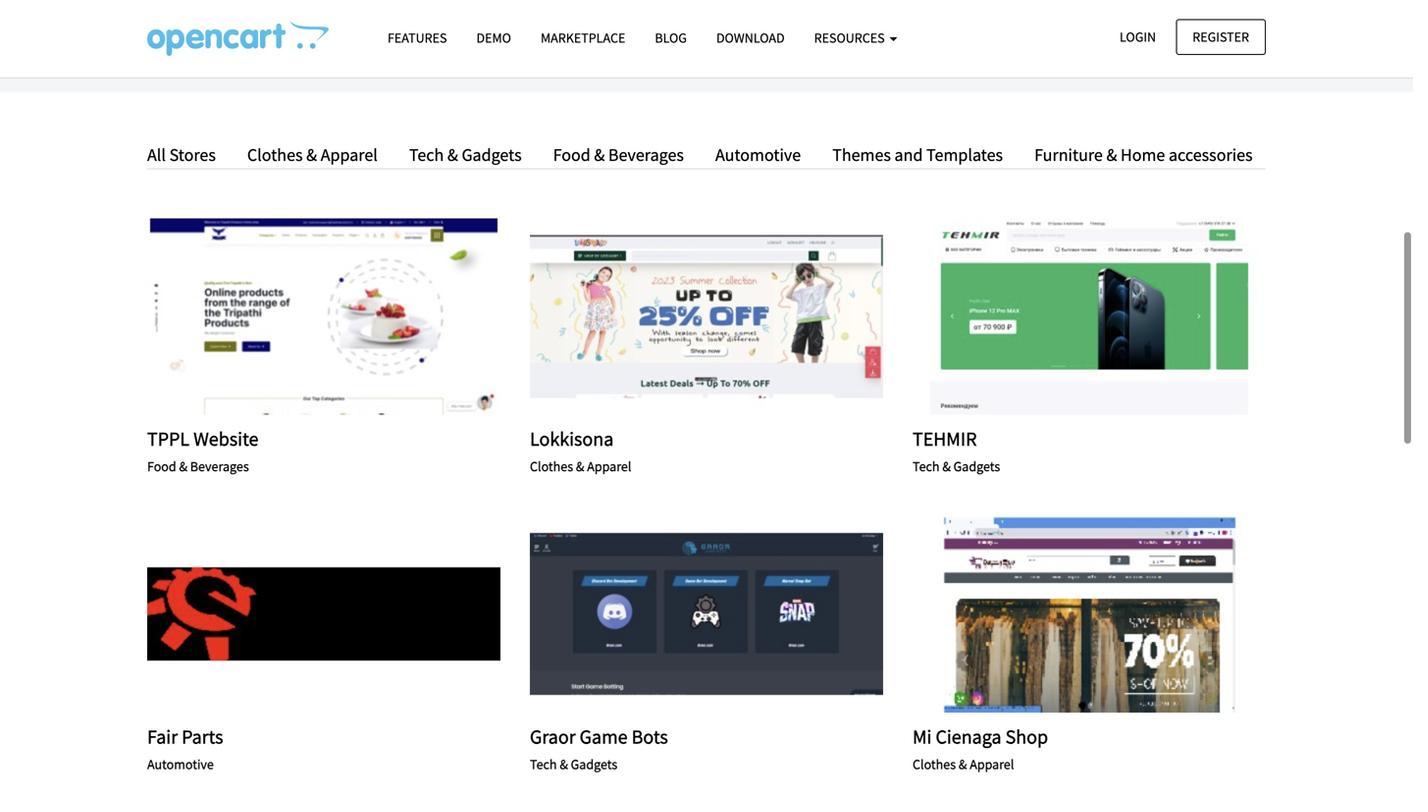 Task type: vqa. For each thing, say whether or not it's contained in the screenshot.
leftmost Tech
yes



Task type: locate. For each thing, give the bounding box(es) containing it.
2 vertical spatial tech
[[530, 756, 557, 773]]

project
[[311, 307, 378, 325], [694, 307, 761, 325], [1077, 307, 1144, 325], [694, 606, 761, 623], [1077, 606, 1144, 623]]

shop
[[1006, 725, 1049, 749]]

apparel inside mi cienaga shop clothes & apparel
[[970, 756, 1015, 773]]

view project link for tppl website
[[270, 306, 378, 327]]

0 vertical spatial beverages
[[609, 144, 684, 166]]

clothes right stores
[[247, 144, 303, 166]]

view project
[[270, 307, 378, 325], [653, 307, 761, 325], [1036, 307, 1144, 325], [653, 606, 761, 623], [1036, 606, 1144, 623]]

& inside tehmir tech & gadgets
[[943, 457, 951, 475]]

1 vertical spatial gadgets
[[954, 457, 1001, 475]]

0 vertical spatial clothes
[[247, 144, 303, 166]]

furniture & home accessories
[[1035, 144, 1253, 166]]

clothes down lokkisona
[[530, 457, 573, 475]]

clothes
[[247, 144, 303, 166], [530, 457, 573, 475], [913, 756, 956, 773]]

1 horizontal spatial beverages
[[609, 144, 684, 166]]

&
[[306, 144, 317, 166], [448, 144, 458, 166], [594, 144, 605, 166], [1107, 144, 1118, 166], [179, 457, 188, 475], [576, 457, 585, 475], [943, 457, 951, 475], [560, 756, 568, 773], [959, 756, 967, 773]]

mi cienaga shop clothes & apparel
[[913, 725, 1049, 773]]

& inside graor game bots tech & gadgets
[[560, 756, 568, 773]]

0 horizontal spatial food
[[147, 457, 176, 475]]

0 horizontal spatial gadgets
[[462, 144, 522, 166]]

food
[[553, 144, 591, 166], [147, 457, 176, 475]]

tppl website food & beverages
[[147, 426, 259, 475]]

tehmir image
[[913, 218, 1266, 415]]

gadgets
[[462, 144, 522, 166], [954, 457, 1001, 475], [571, 756, 618, 773]]

marketplace link
[[526, 21, 640, 55]]

1 vertical spatial apparel
[[587, 457, 632, 475]]

1 vertical spatial tech
[[913, 457, 940, 475]]

accessories
[[1169, 144, 1253, 166]]

register
[[1193, 28, 1250, 46]]

login link
[[1103, 19, 1173, 55]]

1 horizontal spatial food
[[553, 144, 591, 166]]

1 vertical spatial clothes
[[530, 457, 573, 475]]

marketplace
[[541, 29, 626, 47]]

1 vertical spatial food
[[147, 457, 176, 475]]

0 vertical spatial automotive
[[716, 144, 801, 166]]

1 vertical spatial automotive
[[147, 756, 214, 773]]

graor game bots image
[[530, 517, 884, 713]]

tech
[[409, 144, 444, 166], [913, 457, 940, 475], [530, 756, 557, 773]]

1 horizontal spatial clothes
[[530, 457, 573, 475]]

0 horizontal spatial beverages
[[190, 457, 249, 475]]

food & beverages link
[[539, 141, 699, 169]]

0 horizontal spatial apparel
[[321, 144, 378, 166]]

view project for mi cienaga shop
[[1036, 606, 1144, 623]]

clothes down mi
[[913, 756, 956, 773]]

1 horizontal spatial gadgets
[[571, 756, 618, 773]]

view project for graor game bots
[[653, 606, 761, 623]]

lokkisona clothes & apparel
[[530, 426, 632, 475]]

1 horizontal spatial apparel
[[587, 457, 632, 475]]

cienaga
[[936, 725, 1002, 749]]

0 horizontal spatial automotive
[[147, 756, 214, 773]]

automotive
[[716, 144, 801, 166], [147, 756, 214, 773]]

bots
[[632, 725, 668, 749]]

1 vertical spatial beverages
[[190, 457, 249, 475]]

2 horizontal spatial tech
[[913, 457, 940, 475]]

automotive inside fair parts automotive
[[147, 756, 214, 773]]

2 vertical spatial clothes
[[913, 756, 956, 773]]

view project link for lokkisona
[[653, 306, 761, 327]]

0 vertical spatial apparel
[[321, 144, 378, 166]]

2 horizontal spatial gadgets
[[954, 457, 1001, 475]]

fair parts automotive
[[147, 725, 223, 773]]

food inside tppl website food & beverages
[[147, 457, 176, 475]]

resources link
[[800, 21, 912, 55]]

all stores
[[147, 144, 216, 166]]

all stores link
[[147, 141, 231, 169]]

beverages
[[609, 144, 684, 166], [190, 457, 249, 475]]

lokkisona image
[[530, 218, 884, 415]]

1 horizontal spatial tech
[[530, 756, 557, 773]]

0 horizontal spatial clothes
[[247, 144, 303, 166]]

tech & gadgets
[[409, 144, 522, 166]]

themes and templates link
[[818, 141, 1018, 169]]

0 vertical spatial tech
[[409, 144, 444, 166]]

view project link
[[270, 306, 378, 327], [653, 306, 761, 327], [1036, 306, 1144, 327], [653, 604, 761, 626], [1036, 604, 1144, 626]]

2 horizontal spatial apparel
[[970, 756, 1015, 773]]

2 horizontal spatial clothes
[[913, 756, 956, 773]]

2 vertical spatial gadgets
[[571, 756, 618, 773]]

demo
[[477, 29, 511, 47]]

& inside tppl website food & beverages
[[179, 457, 188, 475]]

blog
[[655, 29, 687, 47]]

download link
[[702, 21, 800, 55]]

features link
[[373, 21, 462, 55]]

& inside mi cienaga shop clothes & apparel
[[959, 756, 967, 773]]

tppl
[[147, 426, 190, 451]]

apparel
[[321, 144, 378, 166], [587, 457, 632, 475], [970, 756, 1015, 773]]

& inside lokkisona clothes & apparel
[[576, 457, 585, 475]]

2 vertical spatial apparel
[[970, 756, 1015, 773]]

mi
[[913, 725, 932, 749]]

view
[[270, 307, 307, 325], [653, 307, 689, 325], [1036, 307, 1072, 325], [653, 606, 689, 623], [1036, 606, 1072, 623]]

demo link
[[462, 21, 526, 55]]

clothes & apparel link
[[233, 141, 393, 169]]

tech & gadgets link
[[395, 141, 537, 169]]

download
[[717, 29, 785, 47]]

1 horizontal spatial automotive
[[716, 144, 801, 166]]



Task type: describe. For each thing, give the bounding box(es) containing it.
view for tehmir
[[1036, 307, 1072, 325]]

view project for tppl website
[[270, 307, 378, 325]]

all
[[147, 144, 166, 166]]

mi cienaga shop image
[[913, 517, 1266, 713]]

tech inside graor game bots tech & gadgets
[[530, 756, 557, 773]]

0 vertical spatial food
[[553, 144, 591, 166]]

parts
[[182, 725, 223, 749]]

fair
[[147, 725, 178, 749]]

tehmir
[[913, 426, 977, 451]]

project for mi cienaga shop
[[1077, 606, 1144, 623]]

food & beverages
[[553, 144, 684, 166]]

furniture & home accessories link
[[1020, 141, 1253, 169]]

tppl website image
[[147, 218, 501, 415]]

fair parts image
[[147, 517, 501, 713]]

tech inside tehmir tech & gadgets
[[913, 457, 940, 475]]

view project for tehmir
[[1036, 307, 1144, 325]]

view project link for tehmir
[[1036, 306, 1144, 327]]

apparel inside lokkisona clothes & apparel
[[587, 457, 632, 475]]

lokkisona
[[530, 426, 614, 451]]

tehmir tech & gadgets
[[913, 426, 1001, 475]]

project for graor game bots
[[694, 606, 761, 623]]

furniture
[[1035, 144, 1103, 166]]

view for graor game bots
[[653, 606, 689, 623]]

0 horizontal spatial tech
[[409, 144, 444, 166]]

register link
[[1176, 19, 1266, 55]]

beverages inside tppl website food & beverages
[[190, 457, 249, 475]]

stores
[[169, 144, 216, 166]]

view for tppl website
[[270, 307, 307, 325]]

blog link
[[640, 21, 702, 55]]

graor
[[530, 725, 576, 749]]

0 vertical spatial gadgets
[[462, 144, 522, 166]]

view for lokkisona
[[653, 307, 689, 325]]

gadgets inside graor game bots tech & gadgets
[[571, 756, 618, 773]]

themes and templates
[[833, 144, 1003, 166]]

project for tppl website
[[311, 307, 378, 325]]

clothes inside mi cienaga shop clothes & apparel
[[913, 756, 956, 773]]

view for mi cienaga shop
[[1036, 606, 1072, 623]]

home
[[1121, 144, 1166, 166]]

website
[[193, 426, 259, 451]]

and
[[895, 144, 923, 166]]

view project for lokkisona
[[653, 307, 761, 325]]

project for tehmir
[[1077, 307, 1144, 325]]

game
[[580, 725, 628, 749]]

clothes inside lokkisona clothes & apparel
[[530, 457, 573, 475]]

automotive link
[[701, 141, 816, 169]]

opencart - showcase image
[[147, 21, 329, 56]]

graor game bots tech & gadgets
[[530, 725, 668, 773]]

gadgets inside tehmir tech & gadgets
[[954, 457, 1001, 475]]

view project link for graor game bots
[[653, 604, 761, 626]]

login
[[1120, 28, 1157, 46]]

resources
[[815, 29, 888, 47]]

view project link for mi cienaga shop
[[1036, 604, 1144, 626]]

clothes & apparel
[[247, 144, 378, 166]]

templates
[[927, 144, 1003, 166]]

themes
[[833, 144, 891, 166]]

project for lokkisona
[[694, 307, 761, 325]]

features
[[388, 29, 447, 47]]



